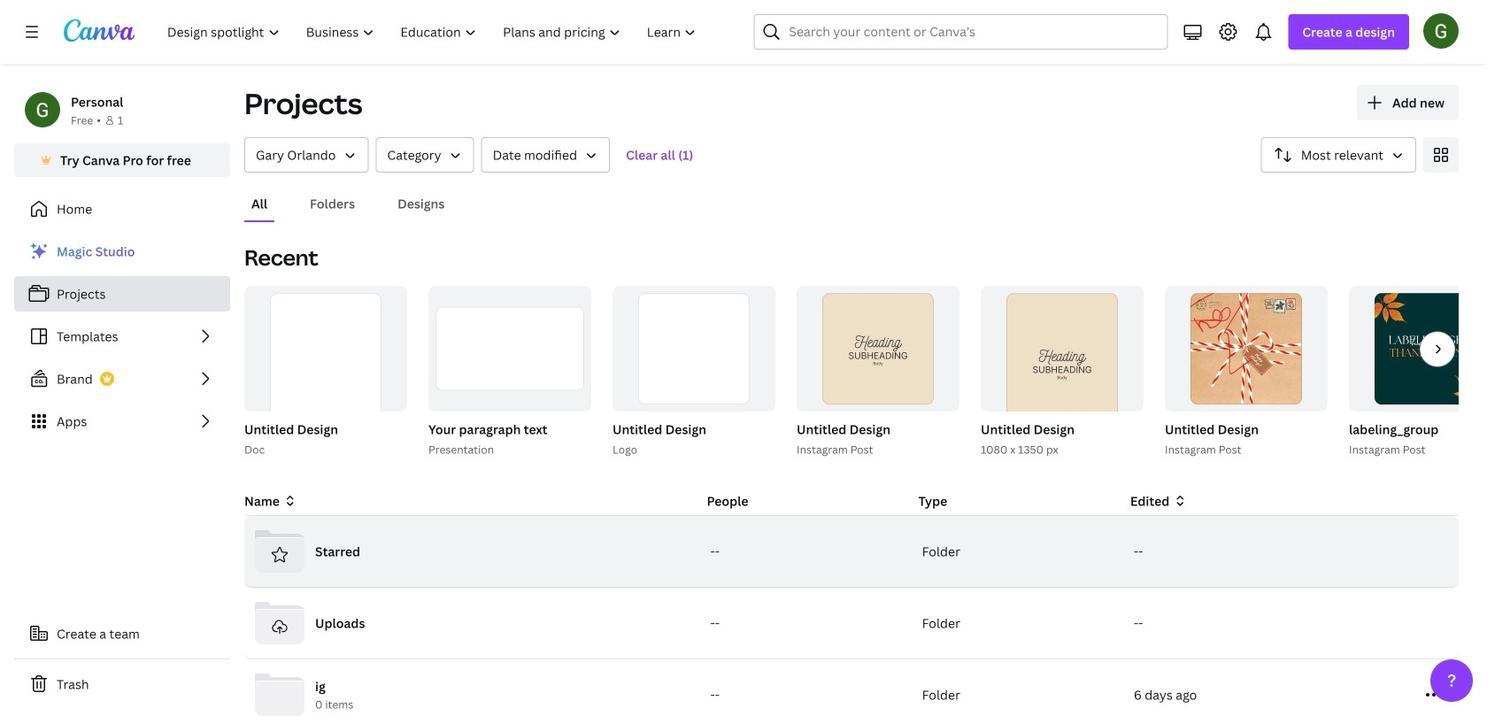 Task type: locate. For each thing, give the bounding box(es) containing it.
12 group from the left
[[1346, 286, 1488, 459]]

None search field
[[754, 14, 1168, 50]]

13 group from the left
[[1350, 286, 1488, 412]]

2 group from the left
[[244, 286, 407, 451]]

9 group from the left
[[981, 286, 1144, 433]]

Owner button
[[244, 137, 369, 173]]

5 group from the left
[[613, 286, 776, 412]]

top level navigation element
[[156, 14, 712, 50]]

Category button
[[376, 137, 474, 173]]

group
[[241, 286, 407, 459], [244, 286, 407, 451], [425, 286, 592, 459], [609, 286, 776, 459], [613, 286, 776, 412], [794, 286, 960, 459], [797, 286, 960, 412], [978, 286, 1144, 459], [981, 286, 1144, 433], [1162, 286, 1328, 459], [1166, 286, 1328, 412], [1346, 286, 1488, 459], [1350, 286, 1488, 412]]

list
[[14, 234, 230, 439]]

3 group from the left
[[425, 286, 592, 459]]

4 group from the left
[[609, 286, 776, 459]]

6 group from the left
[[794, 286, 960, 459]]

gary orlando image
[[1424, 13, 1460, 48]]

1 group from the left
[[241, 286, 407, 459]]



Task type: describe. For each thing, give the bounding box(es) containing it.
10 group from the left
[[1162, 286, 1328, 459]]

7 group from the left
[[797, 286, 960, 412]]

8 group from the left
[[978, 286, 1144, 459]]

Date modified button
[[481, 137, 610, 173]]

Sort by button
[[1262, 137, 1417, 173]]

11 group from the left
[[1166, 286, 1328, 412]]

Search search field
[[789, 15, 1133, 49]]



Task type: vqa. For each thing, say whether or not it's contained in the screenshot.
Try "blue" or "#00c4cc" search box on the top
no



